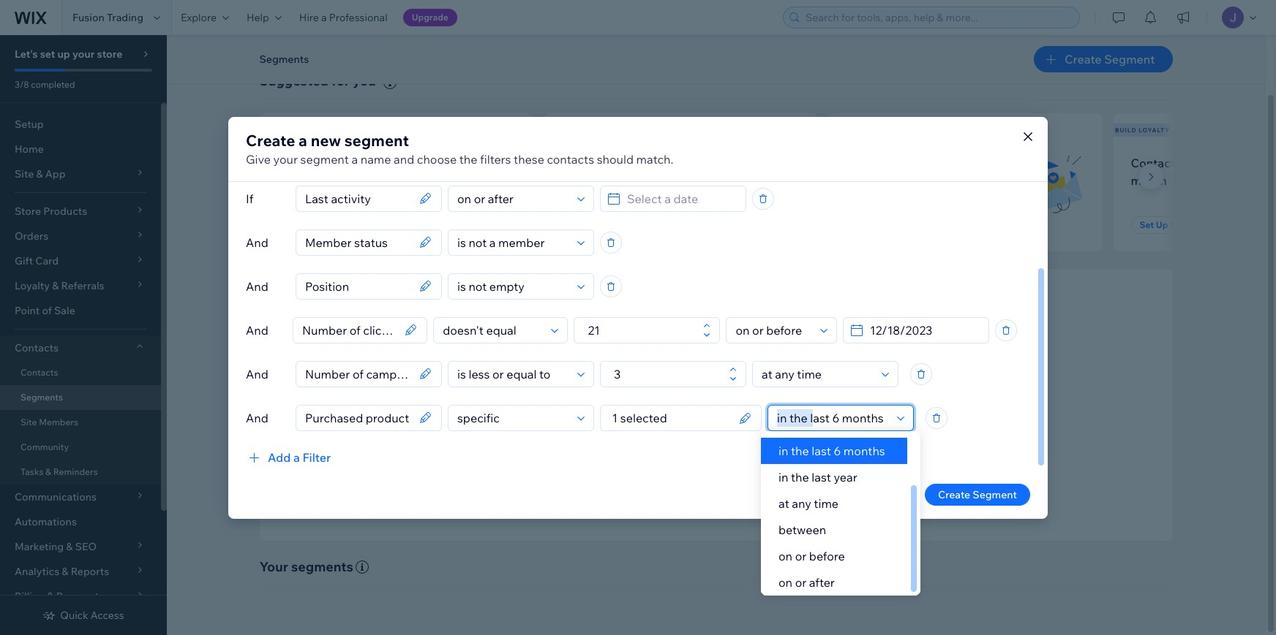 Task type: describe. For each thing, give the bounding box(es) containing it.
target
[[716, 392, 754, 409]]

a inside button
[[293, 450, 300, 465]]

a inside contacts with a birthday th
[[1210, 156, 1216, 170]]

leads
[[806, 454, 831, 467]]

1 vertical spatial enter a number text field
[[610, 362, 725, 387]]

your
[[259, 559, 288, 576]]

for
[[331, 72, 350, 89]]

segments for segments link
[[20, 392, 63, 403]]

should
[[597, 152, 634, 166]]

3/8 completed
[[15, 79, 75, 90]]

segments link
[[0, 386, 161, 410]]

help button
[[238, 0, 290, 35]]

let's set up your store
[[15, 48, 122, 61]]

3/8
[[15, 79, 29, 90]]

build loyalty
[[1115, 126, 1170, 134]]

cancel
[[870, 488, 903, 502]]

or for after
[[795, 576, 807, 590]]

email inside active email subscribers who clicked on your campaign
[[884, 156, 914, 170]]

on or after
[[779, 576, 835, 590]]

filters
[[480, 152, 511, 166]]

point of sale link
[[0, 299, 161, 323]]

your inside active email subscribers who clicked on your campaign
[[905, 173, 929, 188]]

Select a date field
[[623, 186, 741, 211]]

between
[[779, 523, 826, 538]]

customers
[[613, 156, 672, 170]]

set for new contacts who recently subscribed to your mailing list
[[286, 220, 300, 231]]

time
[[814, 497, 839, 511]]

automations link
[[0, 510, 161, 535]]

sale
[[54, 304, 75, 318]]

potential
[[562, 156, 611, 170]]

create segment button for cancel
[[925, 484, 1030, 506]]

new for new contacts who recently subscribed to your mailing list
[[277, 156, 302, 170]]

contacts link
[[0, 361, 161, 386]]

set for potential customers who haven't made a purchase yet
[[570, 220, 585, 231]]

that
[[736, 414, 755, 427]]

set
[[40, 48, 55, 61]]

trust
[[855, 434, 878, 447]]

up for subscribed
[[302, 220, 314, 231]]

right
[[683, 392, 713, 409]]

sidebar element
[[0, 35, 167, 636]]

potential customers who haven't made a purchase yet
[[562, 156, 718, 188]]

cancel button
[[857, 484, 916, 506]]

tasks & reminders link
[[0, 460, 161, 485]]

give
[[246, 152, 271, 166]]

tasks
[[20, 467, 43, 478]]

12/18/2023 field
[[866, 318, 984, 343]]

in for in the last year
[[779, 470, 788, 485]]

2 and from the top
[[246, 279, 268, 294]]

potential
[[761, 454, 804, 467]]

Select options field
[[605, 406, 735, 431]]

create segment button for segments
[[1034, 46, 1173, 72]]

completed
[[31, 79, 75, 90]]

a inside potential customers who haven't made a purchase yet
[[638, 173, 645, 188]]

setup
[[15, 118, 44, 131]]

subscribed
[[277, 173, 338, 188]]

reach
[[618, 392, 657, 409]]

these
[[514, 152, 544, 166]]

your inside new contacts who recently subscribed to your mailing list
[[355, 173, 380, 188]]

home
[[15, 143, 44, 156]]

last for year
[[812, 470, 831, 485]]

your inside 'create a new segment give your segment a name and choose the filters these contacts should match.'
[[273, 152, 298, 166]]

th
[[1268, 156, 1276, 170]]

suggested for you
[[259, 72, 376, 89]]

3 set up segment button from the left
[[1131, 217, 1217, 234]]

add a filter button
[[246, 449, 331, 466]]

a left name
[[352, 152, 358, 166]]

contacts inside contacts with a birthday th
[[1131, 156, 1181, 170]]

choose a condition field for select options field
[[453, 406, 573, 431]]

of inside sidebar element
[[42, 304, 52, 318]]

campaigns
[[689, 434, 742, 447]]

new
[[311, 131, 341, 150]]

in for in the last 6 months
[[779, 444, 788, 459]]

list
[[426, 173, 442, 188]]

1 vertical spatial segment
[[300, 152, 349, 166]]

explore
[[181, 11, 217, 24]]

filter
[[302, 450, 331, 465]]

months
[[844, 444, 885, 459]]

the for 6
[[791, 444, 809, 459]]

the inside 'create a new segment give your segment a name and choose the filters these contacts should match.'
[[459, 152, 477, 166]]

of inside reach the right target audience create specific groups of contacts that update automatically send personalized email campaigns to drive sales and build trust get to know your high-value customers, potential leads and more
[[680, 414, 690, 427]]

create inside reach the right target audience create specific groups of contacts that update automatically send personalized email campaigns to drive sales and build trust get to know your high-value customers, potential leads and more
[[571, 414, 603, 427]]

automations
[[15, 516, 77, 529]]

your segments
[[259, 559, 353, 576]]

3 up from the left
[[1156, 220, 1168, 231]]

0 horizontal spatial create segment button
[[660, 489, 772, 506]]

up for made
[[587, 220, 599, 231]]

home link
[[0, 137, 161, 162]]

last for 90
[[812, 418, 831, 432]]

sales
[[783, 434, 807, 447]]

access
[[91, 610, 124, 623]]

after
[[809, 576, 835, 590]]

specific
[[605, 414, 642, 427]]

before
[[809, 550, 845, 564]]

your inside sidebar element
[[72, 48, 95, 61]]

quick
[[60, 610, 88, 623]]

community link
[[0, 435, 161, 460]]

segments for segments button
[[259, 53, 309, 66]]

add a filter
[[268, 450, 331, 465]]

2 vertical spatial to
[[590, 454, 600, 467]]

site members link
[[0, 410, 161, 435]]

get
[[571, 454, 588, 467]]

&
[[45, 467, 51, 478]]

loyalty
[[1139, 126, 1170, 134]]

segments
[[291, 559, 353, 576]]

update
[[757, 414, 791, 427]]

in for in the last 90 days
[[779, 418, 788, 432]]

any
[[792, 497, 811, 511]]

members
[[39, 417, 78, 428]]

the for year
[[791, 470, 809, 485]]

new contacts who recently subscribed to your mailing list
[[277, 156, 442, 188]]

mailing
[[383, 173, 423, 188]]

purchase
[[647, 173, 698, 188]]

fusion
[[72, 11, 104, 24]]

2 horizontal spatial create segment
[[1065, 52, 1155, 67]]

let's
[[15, 48, 38, 61]]

contacts for "contacts" 'dropdown button'
[[15, 342, 59, 355]]

new subscribers
[[261, 126, 329, 134]]

the for target
[[660, 392, 680, 409]]

select an option field for select options field
[[773, 406, 893, 431]]



Task type: locate. For each thing, give the bounding box(es) containing it.
campaign
[[932, 173, 986, 188]]

subscribers inside active email subscribers who clicked on your campaign
[[916, 156, 981, 170]]

in down the 'potential' at bottom right
[[779, 470, 788, 485]]

hire a professional link
[[290, 0, 396, 35]]

add
[[268, 450, 291, 465]]

0 horizontal spatial and
[[394, 152, 414, 166]]

0 horizontal spatial who
[[355, 156, 378, 170]]

set up segment
[[286, 220, 354, 231], [570, 220, 639, 231], [1140, 220, 1208, 231]]

in the last 6 months option
[[761, 438, 907, 465]]

0 horizontal spatial email
[[661, 434, 687, 447]]

email
[[884, 156, 914, 170], [661, 434, 687, 447]]

1 vertical spatial in
[[779, 444, 788, 459]]

tasks & reminders
[[20, 467, 98, 478]]

your down personalized
[[630, 454, 652, 467]]

drive
[[756, 434, 780, 447]]

contacts
[[547, 152, 594, 166], [304, 156, 352, 170], [692, 414, 734, 427]]

the up 'groups'
[[660, 392, 680, 409]]

up down haven't
[[587, 220, 599, 231]]

community
[[20, 442, 69, 453]]

in
[[779, 418, 788, 432], [779, 444, 788, 459], [779, 470, 788, 485]]

2 horizontal spatial contacts
[[692, 414, 734, 427]]

0 vertical spatial last
[[812, 418, 831, 432]]

0 vertical spatial of
[[42, 304, 52, 318]]

0 vertical spatial and
[[394, 152, 414, 166]]

send
[[571, 434, 596, 447]]

None field
[[301, 186, 415, 211], [301, 230, 415, 255], [301, 274, 415, 299], [298, 318, 400, 343], [301, 362, 415, 387], [301, 406, 415, 431], [301, 186, 415, 211], [301, 230, 415, 255], [301, 274, 415, 299], [298, 318, 400, 343], [301, 362, 415, 387], [301, 406, 415, 431]]

2 horizontal spatial set
[[1140, 220, 1154, 231]]

2 up from the left
[[587, 220, 599, 231]]

contacts with a birthday th
[[1131, 156, 1276, 188]]

2 vertical spatial and
[[834, 454, 852, 467]]

segments up site members at the left bottom of page
[[20, 392, 63, 403]]

on or before
[[779, 550, 845, 564]]

Select an option field
[[453, 230, 573, 255], [731, 318, 816, 343], [757, 362, 877, 387], [773, 406, 893, 431]]

2 horizontal spatial set up segment
[[1140, 220, 1208, 231]]

site members
[[20, 417, 78, 428]]

1 horizontal spatial who
[[674, 156, 697, 170]]

2 vertical spatial contacts
[[20, 367, 58, 378]]

Search for tools, apps, help & more... field
[[801, 7, 1075, 28]]

or for before
[[795, 550, 807, 564]]

your inside reach the right target audience create specific groups of contacts that update automatically send personalized email campaigns to drive sales and build trust get to know your high-value customers, potential leads and more
[[630, 454, 652, 467]]

2 set from the left
[[570, 220, 585, 231]]

2 set up segment button from the left
[[562, 217, 648, 234]]

on for on or before
[[779, 550, 792, 564]]

email inside reach the right target audience create specific groups of contacts that update automatically send personalized email campaigns to drive sales and build trust get to know your high-value customers, potential leads and more
[[661, 434, 687, 447]]

segments button
[[252, 48, 316, 70]]

1 horizontal spatial of
[[680, 414, 690, 427]]

recently
[[381, 156, 426, 170]]

0 vertical spatial segment
[[344, 131, 409, 150]]

1 set from the left
[[286, 220, 300, 231]]

days
[[851, 418, 876, 432]]

choose
[[417, 152, 457, 166]]

set up segment button for subscribed
[[277, 217, 363, 234]]

Choose a condition field
[[453, 186, 573, 211], [453, 274, 573, 299], [438, 318, 547, 343], [453, 362, 573, 387], [453, 406, 573, 431]]

90
[[834, 418, 848, 432]]

with
[[1184, 156, 1207, 170]]

and for select options field
[[246, 411, 268, 425]]

3 and from the top
[[246, 323, 268, 338]]

1 horizontal spatial create segment
[[938, 488, 1017, 502]]

who up the "campaign"
[[983, 156, 1007, 170]]

segment down new on the left top of the page
[[300, 152, 349, 166]]

in the last 90 days
[[779, 418, 876, 432]]

on down between
[[779, 550, 792, 564]]

6
[[834, 444, 841, 459]]

subscribers down the suggested
[[279, 126, 329, 134]]

1 vertical spatial last
[[812, 444, 831, 459]]

2 vertical spatial last
[[812, 470, 831, 485]]

segments inside sidebar element
[[20, 392, 63, 403]]

create
[[1065, 52, 1102, 67], [246, 131, 295, 150], [571, 414, 603, 427], [938, 488, 970, 502], [682, 490, 719, 505]]

on
[[888, 173, 902, 188], [779, 550, 792, 564], [779, 576, 792, 590]]

set up segment down contacts with a birthday th
[[1140, 220, 1208, 231]]

yet
[[701, 173, 718, 188]]

set up segment button down contacts with a birthday th
[[1131, 217, 1217, 234]]

2 horizontal spatial to
[[744, 434, 754, 447]]

contacts inside 'create a new segment give your segment a name and choose the filters these contacts should match.'
[[547, 152, 594, 166]]

1 horizontal spatial create segment button
[[925, 484, 1030, 506]]

email right 'active'
[[884, 156, 914, 170]]

match.
[[636, 152, 673, 166]]

1 and from the top
[[246, 235, 268, 250]]

1 vertical spatial new
[[277, 156, 302, 170]]

set up segment for subscribed
[[286, 220, 354, 231]]

on inside active email subscribers who clicked on your campaign
[[888, 173, 902, 188]]

up
[[57, 48, 70, 61]]

1 set up segment button from the left
[[277, 217, 363, 234]]

up down contacts with a birthday th
[[1156, 220, 1168, 231]]

contacts inside contacts link
[[20, 367, 58, 378]]

if
[[246, 191, 253, 206]]

on for on or after
[[779, 576, 792, 590]]

a right 'add'
[[293, 450, 300, 465]]

or left after
[[795, 576, 807, 590]]

to left drive
[[744, 434, 754, 447]]

0 horizontal spatial create segment
[[682, 490, 772, 505]]

who for purchase
[[674, 156, 697, 170]]

1 horizontal spatial set up segment
[[570, 220, 639, 231]]

0 vertical spatial contacts
[[1131, 156, 1181, 170]]

store
[[97, 48, 122, 61]]

the up sales at the bottom of page
[[791, 418, 809, 432]]

who up purchase
[[674, 156, 697, 170]]

high-
[[654, 454, 678, 467]]

1 up from the left
[[302, 220, 314, 231]]

on right 'clicked'
[[888, 173, 902, 188]]

of down right
[[680, 414, 690, 427]]

0 vertical spatial subscribers
[[279, 126, 329, 134]]

name
[[361, 152, 391, 166]]

email up high-
[[661, 434, 687, 447]]

the inside option
[[791, 444, 809, 459]]

set up segment down made
[[570, 220, 639, 231]]

new inside new contacts who recently subscribed to your mailing list
[[277, 156, 302, 170]]

1 vertical spatial to
[[744, 434, 754, 447]]

1 horizontal spatial set
[[570, 220, 585, 231]]

a down customers
[[638, 173, 645, 188]]

2 vertical spatial on
[[779, 576, 792, 590]]

reach the right target audience create specific groups of contacts that update automatically send personalized email campaigns to drive sales and build trust get to know your high-value customers, potential leads and more
[[571, 392, 879, 467]]

and inside 'create a new segment give your segment a name and choose the filters these contacts should match.'
[[394, 152, 414, 166]]

list box containing in the last 90 days
[[761, 412, 920, 596]]

choose a condition field for bottommost "enter a number" text field
[[453, 362, 573, 387]]

or left before
[[795, 550, 807, 564]]

contacts
[[1131, 156, 1181, 170], [15, 342, 59, 355], [20, 367, 58, 378]]

to right subscribed
[[341, 173, 353, 188]]

trading
[[107, 11, 143, 24]]

contacts down new on the left top of the page
[[304, 156, 352, 170]]

1 horizontal spatial subscribers
[[916, 156, 981, 170]]

up
[[302, 220, 314, 231], [587, 220, 599, 231], [1156, 220, 1168, 231]]

on left after
[[779, 576, 792, 590]]

segments up the suggested
[[259, 53, 309, 66]]

of left sale
[[42, 304, 52, 318]]

customers,
[[706, 454, 759, 467]]

up down subscribed
[[302, 220, 314, 231]]

choose a condition field for topmost "enter a number" text field
[[438, 318, 547, 343]]

point
[[15, 304, 40, 318]]

and for bottommost "enter a number" text field
[[246, 367, 268, 382]]

1 vertical spatial subscribers
[[916, 156, 981, 170]]

select an option field for topmost "enter a number" text field
[[731, 318, 816, 343]]

2 horizontal spatial who
[[983, 156, 1007, 170]]

2 horizontal spatial set up segment button
[[1131, 217, 1217, 234]]

create inside 'create a new segment give your segment a name and choose the filters these contacts should match.'
[[246, 131, 295, 150]]

and up "year"
[[834, 454, 852, 467]]

quick access
[[60, 610, 124, 623]]

who for your
[[355, 156, 378, 170]]

set up segment for made
[[570, 220, 639, 231]]

suggested
[[259, 72, 328, 89]]

build
[[1115, 126, 1137, 134]]

in the last 6 months
[[779, 444, 885, 459]]

2 last from the top
[[812, 444, 831, 459]]

birthday
[[1219, 156, 1266, 170]]

a right 'hire'
[[321, 11, 327, 24]]

upgrade
[[412, 12, 448, 23]]

made
[[604, 173, 636, 188]]

1 in from the top
[[779, 418, 788, 432]]

0 horizontal spatial set
[[286, 220, 300, 231]]

segment up name
[[344, 131, 409, 150]]

active email subscribers who clicked on your campaign
[[846, 156, 1007, 188]]

0 horizontal spatial set up segment button
[[277, 217, 363, 234]]

contacts down point of sale
[[15, 342, 59, 355]]

who inside new contacts who recently subscribed to your mailing list
[[355, 156, 378, 170]]

2 horizontal spatial up
[[1156, 220, 1168, 231]]

list
[[256, 113, 1276, 252]]

segment
[[1104, 52, 1155, 67], [316, 220, 354, 231], [601, 220, 639, 231], [1170, 220, 1208, 231], [973, 488, 1017, 502], [721, 490, 772, 505]]

new for new subscribers
[[261, 126, 277, 134]]

0 horizontal spatial up
[[302, 220, 314, 231]]

new up subscribed
[[277, 156, 302, 170]]

the down the 'potential' at bottom right
[[791, 470, 809, 485]]

set up segment button
[[277, 217, 363, 234], [562, 217, 648, 234], [1131, 217, 1217, 234]]

1 vertical spatial or
[[795, 576, 807, 590]]

last down the leads
[[812, 470, 831, 485]]

and up the mailing
[[394, 152, 414, 166]]

automatically
[[794, 414, 858, 427]]

to right get
[[590, 454, 600, 467]]

0 horizontal spatial to
[[341, 173, 353, 188]]

1 vertical spatial and
[[809, 434, 827, 447]]

your
[[72, 48, 95, 61], [273, 152, 298, 166], [355, 173, 380, 188], [905, 173, 929, 188], [630, 454, 652, 467]]

your right 'up'
[[72, 48, 95, 61]]

value
[[678, 454, 704, 467]]

5 and from the top
[[246, 411, 268, 425]]

the inside reach the right target audience create specific groups of contacts that update automatically send personalized email campaigns to drive sales and build trust get to know your high-value customers, potential leads and more
[[660, 392, 680, 409]]

in inside option
[[779, 444, 788, 459]]

create a new segment give your segment a name and choose the filters these contacts should match.
[[246, 131, 673, 166]]

contacts for contacts link
[[20, 367, 58, 378]]

a right with
[[1210, 156, 1216, 170]]

1 horizontal spatial email
[[884, 156, 914, 170]]

1 vertical spatial of
[[680, 414, 690, 427]]

contacts button
[[0, 336, 161, 361]]

0 vertical spatial or
[[795, 550, 807, 564]]

2 in from the top
[[779, 444, 788, 459]]

0 vertical spatial on
[[888, 173, 902, 188]]

who inside active email subscribers who clicked on your campaign
[[983, 156, 1007, 170]]

2 or from the top
[[795, 576, 807, 590]]

0 vertical spatial email
[[884, 156, 914, 170]]

hire
[[299, 11, 319, 24]]

haven't
[[562, 173, 602, 188]]

2 horizontal spatial and
[[834, 454, 852, 467]]

2 horizontal spatial create segment button
[[1034, 46, 1173, 72]]

0 vertical spatial segments
[[259, 53, 309, 66]]

2 set up segment from the left
[[570, 220, 639, 231]]

3 set from the left
[[1140, 220, 1154, 231]]

new up the give
[[261, 126, 277, 134]]

1 who from the left
[[355, 156, 378, 170]]

the up in the last year
[[791, 444, 809, 459]]

contacts up haven't
[[547, 152, 594, 166]]

0 horizontal spatial contacts
[[304, 156, 352, 170]]

subscribers up the "campaign"
[[916, 156, 981, 170]]

1 horizontal spatial up
[[587, 220, 599, 231]]

a left new on the left top of the page
[[299, 131, 307, 150]]

fusion trading
[[72, 11, 143, 24]]

last left 90
[[812, 418, 831, 432]]

3 set up segment from the left
[[1140, 220, 1208, 231]]

0 vertical spatial in
[[779, 418, 788, 432]]

the
[[459, 152, 477, 166], [660, 392, 680, 409], [791, 418, 809, 432], [791, 444, 809, 459], [791, 470, 809, 485]]

at
[[779, 497, 789, 511]]

1 horizontal spatial contacts
[[547, 152, 594, 166]]

1 vertical spatial contacts
[[15, 342, 59, 355]]

last inside option
[[812, 444, 831, 459]]

point of sale
[[15, 304, 75, 318]]

contacts down loyalty
[[1131, 156, 1181, 170]]

audience
[[757, 392, 814, 409]]

1 horizontal spatial to
[[590, 454, 600, 467]]

3 who from the left
[[983, 156, 1007, 170]]

your right the give
[[273, 152, 298, 166]]

contacts inside "contacts" 'dropdown button'
[[15, 342, 59, 355]]

set up segment button for made
[[562, 217, 648, 234]]

set up segment button down made
[[562, 217, 648, 234]]

list containing new contacts who recently subscribed to your mailing list
[[256, 113, 1276, 252]]

segments inside button
[[259, 53, 309, 66]]

Enter a number text field
[[583, 318, 699, 343], [610, 362, 725, 387]]

clicked
[[846, 173, 885, 188]]

2 vertical spatial in
[[779, 470, 788, 485]]

3 last from the top
[[812, 470, 831, 485]]

last for 6
[[812, 444, 831, 459]]

contacts inside reach the right target audience create specific groups of contacts that update automatically send personalized email campaigns to drive sales and build trust get to know your high-value customers, potential leads and more
[[692, 414, 734, 427]]

select an option field for bottommost "enter a number" text field
[[757, 362, 877, 387]]

to inside new contacts who recently subscribed to your mailing list
[[341, 173, 353, 188]]

in up sales at the bottom of page
[[779, 418, 788, 432]]

the for 90
[[791, 418, 809, 432]]

setup link
[[0, 112, 161, 137]]

1 vertical spatial segments
[[20, 392, 63, 403]]

0 horizontal spatial of
[[42, 304, 52, 318]]

0 vertical spatial new
[[261, 126, 277, 134]]

a
[[321, 11, 327, 24], [299, 131, 307, 150], [352, 152, 358, 166], [1210, 156, 1216, 170], [638, 173, 645, 188], [293, 450, 300, 465]]

who inside potential customers who haven't made a purchase yet
[[674, 156, 697, 170]]

in down update
[[779, 444, 788, 459]]

set up segment button down subscribed
[[277, 217, 363, 234]]

contacts up the campaigns
[[692, 414, 734, 427]]

1 set up segment from the left
[[286, 220, 354, 231]]

your left the "campaign"
[[905, 173, 929, 188]]

contacts down "contacts" 'dropdown button'
[[20, 367, 58, 378]]

last left 6
[[812, 444, 831, 459]]

1 horizontal spatial segments
[[259, 53, 309, 66]]

site
[[20, 417, 37, 428]]

3 in from the top
[[779, 470, 788, 485]]

1 last from the top
[[812, 418, 831, 432]]

1 vertical spatial email
[[661, 434, 687, 447]]

4 and from the top
[[246, 367, 268, 382]]

0 vertical spatial enter a number text field
[[583, 318, 699, 343]]

who left recently
[[355, 156, 378, 170]]

0 horizontal spatial set up segment
[[286, 220, 354, 231]]

1 horizontal spatial and
[[809, 434, 827, 447]]

and for topmost "enter a number" text field
[[246, 323, 268, 338]]

and down in the last 90 days
[[809, 434, 827, 447]]

contacts inside new contacts who recently subscribed to your mailing list
[[304, 156, 352, 170]]

1 horizontal spatial set up segment button
[[562, 217, 648, 234]]

0 vertical spatial to
[[341, 173, 353, 188]]

1 vertical spatial on
[[779, 550, 792, 564]]

set up segment down subscribed
[[286, 220, 354, 231]]

0 horizontal spatial segments
[[20, 392, 63, 403]]

help
[[247, 11, 269, 24]]

your down name
[[355, 173, 380, 188]]

list box
[[761, 412, 920, 596]]

last
[[812, 418, 831, 432], [812, 444, 831, 459], [812, 470, 831, 485]]

2 who from the left
[[674, 156, 697, 170]]

1 or from the top
[[795, 550, 807, 564]]

the left filters
[[459, 152, 477, 166]]

segment
[[344, 131, 409, 150], [300, 152, 349, 166]]

active
[[846, 156, 881, 170]]

hire a professional
[[299, 11, 388, 24]]

0 horizontal spatial subscribers
[[279, 126, 329, 134]]

reminders
[[53, 467, 98, 478]]



Task type: vqa. For each thing, say whether or not it's contained in the screenshot.
mystunningwebsite.com,
no



